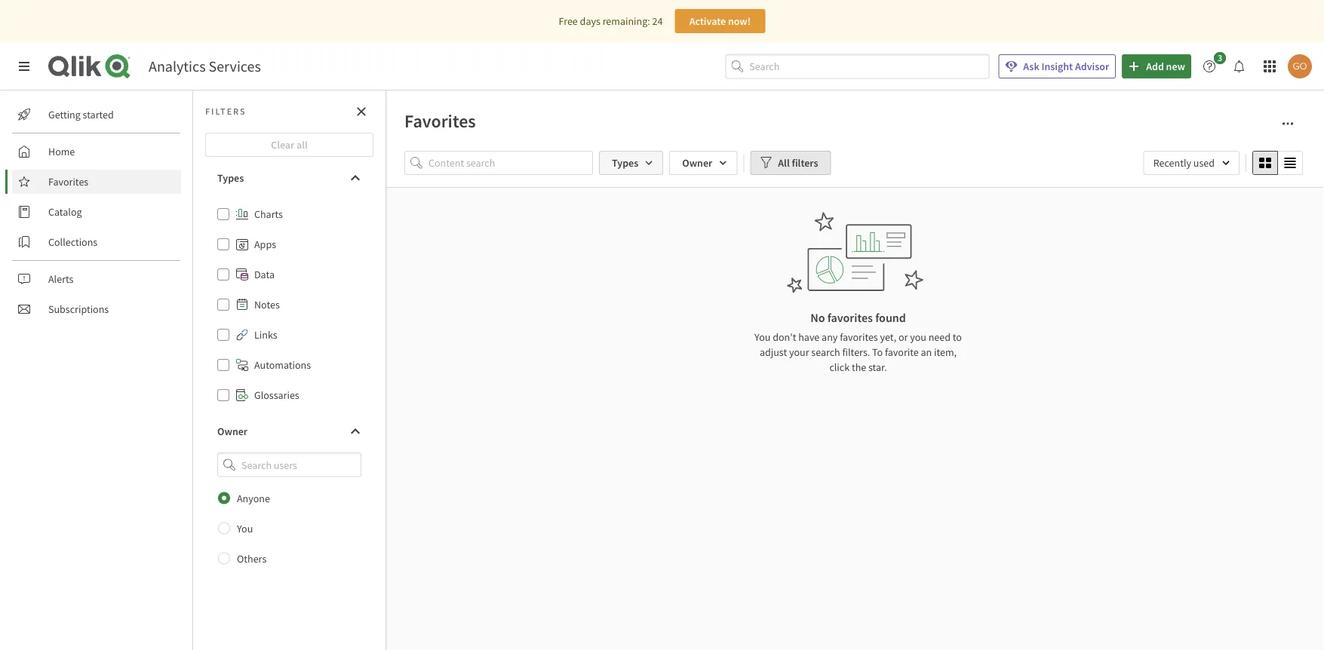 Task type: locate. For each thing, give the bounding box(es) containing it.
favorites up filters.
[[840, 331, 878, 344]]

1 vertical spatial owner
[[217, 425, 248, 439]]

recently used
[[1154, 156, 1215, 170]]

all filters
[[778, 156, 819, 170]]

notes
[[254, 298, 280, 312]]

services
[[209, 57, 261, 76]]

new
[[1167, 60, 1186, 73]]

all filters button
[[750, 151, 831, 175]]

have
[[799, 331, 820, 344]]

found
[[876, 310, 906, 325]]

remaining:
[[603, 14, 650, 28]]

home link
[[12, 140, 181, 164]]

1 vertical spatial favorites
[[48, 175, 88, 189]]

1 vertical spatial types
[[217, 171, 244, 185]]

days
[[580, 14, 601, 28]]

started
[[83, 108, 114, 122]]

1 vertical spatial favorites
[[840, 331, 878, 344]]

types button
[[599, 151, 664, 175], [205, 166, 374, 190]]

alerts
[[48, 272, 74, 286]]

owner button for the leftmost types dropdown button
[[205, 420, 374, 444]]

add new button
[[1123, 54, 1192, 78]]

you
[[755, 331, 771, 344], [237, 522, 253, 536]]

0 vertical spatial types
[[612, 156, 639, 170]]

0 vertical spatial favorites
[[405, 109, 476, 132]]

you up the others
[[237, 522, 253, 536]]

switch view group
[[1253, 151, 1304, 175]]

1 vertical spatial you
[[237, 522, 253, 536]]

filters region
[[405, 148, 1307, 178]]

getting
[[48, 108, 81, 122]]

don't
[[773, 331, 797, 344]]

Content search text field
[[429, 151, 593, 175]]

favorites up any
[[828, 310, 873, 325]]

ask insight advisor
[[1024, 60, 1110, 73]]

0 vertical spatial owner button
[[670, 151, 738, 175]]

1 vertical spatial owner button
[[205, 420, 374, 444]]

1 horizontal spatial types
[[612, 156, 639, 170]]

0 horizontal spatial you
[[237, 522, 253, 536]]

0 horizontal spatial owner button
[[205, 420, 374, 444]]

insight
[[1042, 60, 1073, 73]]

you up adjust
[[755, 331, 771, 344]]

activate
[[690, 14, 726, 28]]

owner
[[683, 156, 713, 170], [217, 425, 248, 439]]

glossaries
[[254, 389, 299, 402]]

None field
[[205, 453, 374, 478]]

an
[[921, 346, 932, 359]]

filters
[[792, 156, 819, 170]]

Search text field
[[750, 54, 990, 79]]

data
[[254, 268, 275, 282]]

1 horizontal spatial owner
[[683, 156, 713, 170]]

types
[[612, 156, 639, 170], [217, 171, 244, 185]]

0 vertical spatial you
[[755, 331, 771, 344]]

getting started
[[48, 108, 114, 122]]

collections
[[48, 235, 98, 249]]

favorite
[[885, 346, 919, 359]]

apps
[[254, 238, 276, 251]]

free days remaining: 24
[[559, 14, 663, 28]]

1 horizontal spatial types button
[[599, 151, 664, 175]]

activate now! link
[[675, 9, 766, 33]]

types inside filters region
[[612, 156, 639, 170]]

favorites
[[828, 310, 873, 325], [840, 331, 878, 344]]

3 button
[[1198, 52, 1231, 78]]

star.
[[869, 361, 887, 374]]

owner option group
[[205, 484, 374, 574]]

you
[[910, 331, 927, 344]]

0 horizontal spatial favorites
[[48, 175, 88, 189]]

favorites
[[405, 109, 476, 132], [48, 175, 88, 189]]

links
[[254, 328, 278, 342]]

Search users text field
[[239, 453, 343, 478]]

ask
[[1024, 60, 1040, 73]]

alerts link
[[12, 267, 181, 291]]

to
[[953, 331, 962, 344]]

navigation pane element
[[0, 97, 192, 328]]

1 horizontal spatial owner button
[[670, 151, 738, 175]]

yet,
[[881, 331, 897, 344]]

analytics services
[[149, 57, 261, 76]]

owner button
[[670, 151, 738, 175], [205, 420, 374, 444]]

0 vertical spatial owner
[[683, 156, 713, 170]]

the
[[852, 361, 867, 374]]

1 horizontal spatial you
[[755, 331, 771, 344]]

0 horizontal spatial owner
[[217, 425, 248, 439]]



Task type: describe. For each thing, give the bounding box(es) containing it.
recently
[[1154, 156, 1192, 170]]

no
[[811, 310, 825, 325]]

you inside no favorites found you don't have any favorites yet, or you need to adjust your search filters. to favorite an item, click the star.
[[755, 331, 771, 344]]

0 horizontal spatial types button
[[205, 166, 374, 190]]

now!
[[728, 14, 751, 28]]

favorites inside navigation pane element
[[48, 175, 88, 189]]

activate now!
[[690, 14, 751, 28]]

or
[[899, 331, 908, 344]]

analytics services element
[[149, 57, 261, 76]]

getting started link
[[12, 103, 181, 127]]

0 horizontal spatial types
[[217, 171, 244, 185]]

any
[[822, 331, 838, 344]]

add new
[[1147, 60, 1186, 73]]

1 horizontal spatial favorites
[[405, 109, 476, 132]]

to
[[873, 346, 883, 359]]

used
[[1194, 156, 1215, 170]]

owner inside filters region
[[683, 156, 713, 170]]

advisor
[[1076, 60, 1110, 73]]

searchbar element
[[726, 54, 990, 79]]

0 vertical spatial favorites
[[828, 310, 873, 325]]

click
[[830, 361, 850, 374]]

subscriptions
[[48, 303, 109, 316]]

24
[[653, 14, 663, 28]]

catalog
[[48, 205, 82, 219]]

item,
[[934, 346, 957, 359]]

more actions image
[[1282, 118, 1294, 130]]

anyone
[[237, 492, 270, 505]]

no favorites found you don't have any favorites yet, or you need to adjust your search filters. to favorite an item, click the star.
[[755, 310, 962, 374]]

adjust
[[760, 346, 787, 359]]

close sidebar menu image
[[18, 60, 30, 72]]

free
[[559, 14, 578, 28]]

types button inside filters region
[[599, 151, 664, 175]]

automations
[[254, 359, 311, 372]]

gary orlando image
[[1288, 54, 1313, 78]]

ask insight advisor button
[[999, 54, 1116, 78]]

favorites link
[[12, 170, 181, 194]]

home
[[48, 145, 75, 159]]

subscriptions link
[[12, 297, 181, 322]]

search
[[812, 346, 841, 359]]

charts
[[254, 208, 283, 221]]

others
[[237, 552, 267, 566]]

your
[[789, 346, 810, 359]]

need
[[929, 331, 951, 344]]

owner button for types dropdown button within filters region
[[670, 151, 738, 175]]

collections link
[[12, 230, 181, 254]]

add
[[1147, 60, 1165, 73]]

filters
[[205, 106, 247, 117]]

you inside the owner option group
[[237, 522, 253, 536]]

filters.
[[843, 346, 870, 359]]

3
[[1218, 52, 1223, 64]]

Recently used field
[[1144, 151, 1240, 175]]

catalog link
[[12, 200, 181, 224]]

all
[[778, 156, 790, 170]]

analytics
[[149, 57, 206, 76]]



Task type: vqa. For each thing, say whether or not it's contained in the screenshot.
top Owner "dropdown button"
yes



